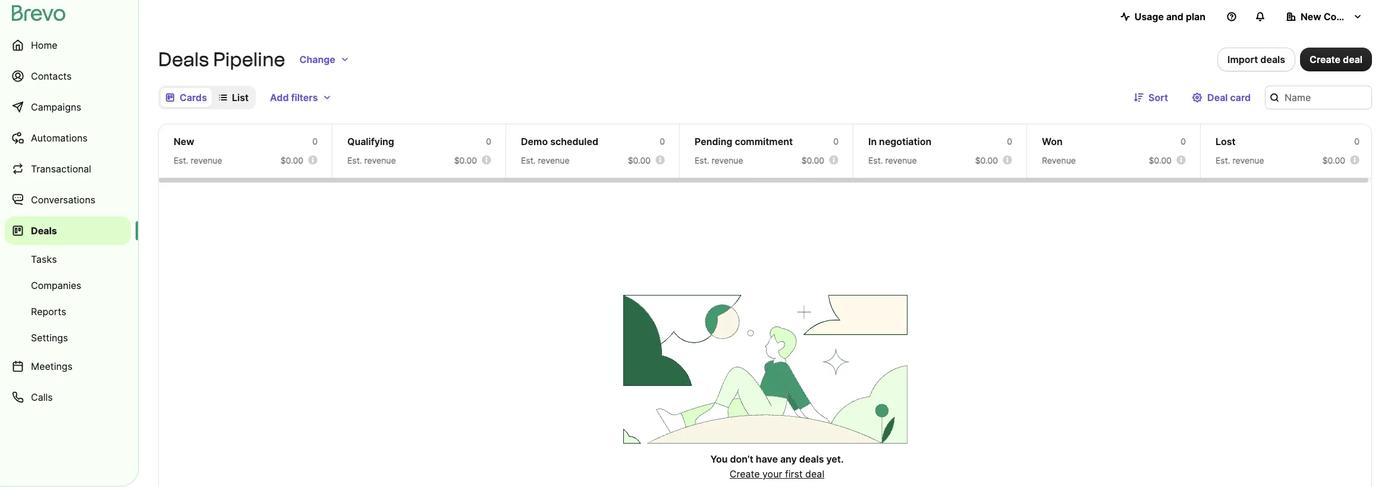 Task type: vqa. For each thing, say whether or not it's contained in the screenshot.
bottommost Deals
yes



Task type: locate. For each thing, give the bounding box(es) containing it.
create
[[1310, 54, 1341, 65], [730, 468, 760, 480]]

add filters
[[270, 92, 318, 104]]

7 $0.00 from the left
[[1323, 155, 1346, 165]]

create down don't
[[730, 468, 760, 480]]

0 left 'won'
[[1007, 136, 1013, 146]]

1 vertical spatial new
[[174, 136, 194, 148]]

you don't have any deals yet. create your first deal
[[711, 453, 844, 480]]

0 horizontal spatial deals
[[31, 225, 57, 237]]

1 $0.00 from the left
[[281, 155, 303, 165]]

0 vertical spatial create
[[1310, 54, 1341, 65]]

2 0 from the left
[[486, 136, 491, 146]]

new inside button
[[1301, 11, 1322, 23]]

deals right import
[[1261, 54, 1286, 65]]

0 for in negotiation
[[1007, 136, 1013, 146]]

campaigns link
[[5, 93, 131, 121]]

revenue for demo scheduled
[[538, 155, 570, 165]]

deal inside button
[[1343, 54, 1363, 65]]

6 revenue from the left
[[1233, 155, 1265, 165]]

new down cards button
[[174, 136, 194, 148]]

usage and plan button
[[1111, 5, 1215, 29]]

revenue
[[1042, 155, 1076, 165]]

1 vertical spatial deals
[[799, 453, 824, 465]]

transactional link
[[5, 155, 131, 183]]

1 0 from the left
[[312, 136, 318, 146]]

sort
[[1149, 92, 1168, 104]]

5 revenue from the left
[[886, 155, 917, 165]]

you
[[711, 453, 728, 465]]

est. for qualifying
[[347, 155, 362, 165]]

1 horizontal spatial deal
[[1343, 54, 1363, 65]]

in
[[869, 136, 877, 148]]

0 for qualifying
[[486, 136, 491, 146]]

usage
[[1135, 11, 1164, 23]]

deal card
[[1208, 92, 1251, 104]]

deals right any
[[799, 453, 824, 465]]

cards
[[180, 92, 207, 104]]

deal
[[1343, 54, 1363, 65], [806, 468, 825, 480]]

pipeline
[[213, 48, 285, 71]]

2 est. revenue from the left
[[347, 155, 396, 165]]

2 $0.00 from the left
[[454, 155, 477, 165]]

0 down "name" search box
[[1355, 136, 1360, 146]]

1 horizontal spatial deals
[[1261, 54, 1286, 65]]

negotiation
[[879, 136, 932, 148]]

0 vertical spatial deals
[[1261, 54, 1286, 65]]

est.
[[174, 155, 188, 165], [347, 155, 362, 165], [521, 155, 536, 165], [695, 155, 710, 165], [869, 155, 883, 165], [1216, 155, 1231, 165]]

create deal
[[1310, 54, 1363, 65]]

deal inside you don't have any deals yet. create your first deal
[[806, 468, 825, 480]]

3 est. from the left
[[521, 155, 536, 165]]

demo
[[521, 136, 548, 148]]

3 $0.00 from the left
[[628, 155, 651, 165]]

home link
[[5, 31, 131, 59]]

2 revenue from the left
[[364, 155, 396, 165]]

deals link
[[5, 217, 131, 245]]

card
[[1231, 92, 1251, 104]]

est. revenue
[[174, 155, 222, 165], [347, 155, 396, 165], [521, 155, 570, 165], [695, 155, 743, 165], [869, 155, 917, 165], [1216, 155, 1265, 165]]

0 left pending
[[660, 136, 665, 146]]

est. for demo scheduled
[[521, 155, 536, 165]]

import
[[1228, 54, 1258, 65]]

change button
[[290, 48, 359, 71]]

0 horizontal spatial deal
[[806, 468, 825, 480]]

home
[[31, 39, 57, 51]]

5 est. from the left
[[869, 155, 883, 165]]

reports link
[[5, 300, 131, 324]]

0 horizontal spatial new
[[174, 136, 194, 148]]

7 0 from the left
[[1355, 136, 1360, 146]]

revenue for in negotiation
[[886, 155, 917, 165]]

1 est. from the left
[[174, 155, 188, 165]]

6 est. revenue from the left
[[1216, 155, 1265, 165]]

transactional
[[31, 163, 91, 175]]

4 est. revenue from the left
[[695, 155, 743, 165]]

est. revenue for lost
[[1216, 155, 1265, 165]]

deal card button
[[1183, 86, 1261, 109]]

add
[[270, 92, 289, 104]]

deals up cards button
[[158, 48, 209, 71]]

won
[[1042, 136, 1063, 148]]

3 revenue from the left
[[538, 155, 570, 165]]

6 est. from the left
[[1216, 155, 1231, 165]]

deals
[[158, 48, 209, 71], [31, 225, 57, 237]]

new company
[[1301, 11, 1368, 23]]

0 horizontal spatial deals
[[799, 453, 824, 465]]

6 0 from the left
[[1181, 136, 1186, 146]]

new company button
[[1277, 5, 1372, 29]]

1 vertical spatial create
[[730, 468, 760, 480]]

0 down the filters
[[312, 136, 318, 146]]

0 vertical spatial deal
[[1343, 54, 1363, 65]]

3 0 from the left
[[660, 136, 665, 146]]

usage and plan
[[1135, 11, 1206, 23]]

new left company
[[1301, 11, 1322, 23]]

5 $0.00 from the left
[[975, 155, 998, 165]]

0 left demo
[[486, 136, 491, 146]]

3 est. revenue from the left
[[521, 155, 570, 165]]

4 est. from the left
[[695, 155, 710, 165]]

deal right first
[[806, 468, 825, 480]]

0 vertical spatial new
[[1301, 11, 1322, 23]]

commitment
[[735, 136, 793, 148]]

est. revenue for new
[[174, 155, 222, 165]]

$0.00 for lost
[[1323, 155, 1346, 165]]

0 left in
[[834, 136, 839, 146]]

1 vertical spatial deal
[[806, 468, 825, 480]]

contacts link
[[5, 62, 131, 90]]

est. for new
[[174, 155, 188, 165]]

1 horizontal spatial deals
[[158, 48, 209, 71]]

1 est. revenue from the left
[[174, 155, 222, 165]]

deals for deals
[[31, 225, 57, 237]]

deals inside you don't have any deals yet. create your first deal
[[799, 453, 824, 465]]

deal down company
[[1343, 54, 1363, 65]]

your
[[763, 468, 783, 480]]

2 est. from the left
[[347, 155, 362, 165]]

revenue for new
[[191, 155, 222, 165]]

0 for won
[[1181, 136, 1186, 146]]

conversations link
[[5, 186, 131, 214]]

revenue
[[191, 155, 222, 165], [364, 155, 396, 165], [538, 155, 570, 165], [712, 155, 743, 165], [886, 155, 917, 165], [1233, 155, 1265, 165]]

0 horizontal spatial create
[[730, 468, 760, 480]]

1 horizontal spatial new
[[1301, 11, 1322, 23]]

est. revenue for pending commitment
[[695, 155, 743, 165]]

1 vertical spatial deals
[[31, 225, 57, 237]]

$0.00
[[281, 155, 303, 165], [454, 155, 477, 165], [628, 155, 651, 165], [802, 155, 825, 165], [975, 155, 998, 165], [1149, 155, 1172, 165], [1323, 155, 1346, 165]]

deals
[[1261, 54, 1286, 65], [799, 453, 824, 465]]

0 left lost
[[1181, 136, 1186, 146]]

plan
[[1186, 11, 1206, 23]]

6 $0.00 from the left
[[1149, 155, 1172, 165]]

calls
[[31, 391, 53, 403]]

5 0 from the left
[[1007, 136, 1013, 146]]

deals up the tasks
[[31, 225, 57, 237]]

0
[[312, 136, 318, 146], [486, 136, 491, 146], [660, 136, 665, 146], [834, 136, 839, 146], [1007, 136, 1013, 146], [1181, 136, 1186, 146], [1355, 136, 1360, 146]]

5 est. revenue from the left
[[869, 155, 917, 165]]

1 revenue from the left
[[191, 155, 222, 165]]

create your first deal link
[[730, 468, 825, 480]]

contacts
[[31, 70, 72, 82]]

deal
[[1208, 92, 1228, 104]]

$0.00 for in negotiation
[[975, 155, 998, 165]]

0 vertical spatial deals
[[158, 48, 209, 71]]

4 0 from the left
[[834, 136, 839, 146]]

automations
[[31, 132, 88, 144]]

revenue for lost
[[1233, 155, 1265, 165]]

est. for in negotiation
[[869, 155, 883, 165]]

1 horizontal spatial create
[[1310, 54, 1341, 65]]

create up "name" search box
[[1310, 54, 1341, 65]]

new
[[1301, 11, 1322, 23], [174, 136, 194, 148]]

4 $0.00 from the left
[[802, 155, 825, 165]]

4 revenue from the left
[[712, 155, 743, 165]]



Task type: describe. For each thing, give the bounding box(es) containing it.
tasks
[[31, 253, 57, 265]]

revenue for qualifying
[[364, 155, 396, 165]]

0 for demo scheduled
[[660, 136, 665, 146]]

pending commitment
[[695, 136, 793, 148]]

deals for deals pipeline
[[158, 48, 209, 71]]

import deals button
[[1218, 48, 1296, 71]]

companies
[[31, 280, 81, 292]]

yet.
[[827, 453, 844, 465]]

meetings
[[31, 361, 73, 372]]

filters
[[291, 92, 318, 104]]

automations link
[[5, 124, 131, 152]]

add filters button
[[261, 86, 342, 109]]

change
[[300, 54, 335, 65]]

est. revenue for demo scheduled
[[521, 155, 570, 165]]

cards button
[[161, 88, 212, 107]]

and
[[1167, 11, 1184, 23]]

settings link
[[5, 326, 131, 350]]

first
[[785, 468, 803, 480]]

list button
[[214, 88, 253, 107]]

calls link
[[5, 383, 131, 412]]

companies link
[[5, 274, 131, 297]]

deals pipeline
[[158, 48, 285, 71]]

new for new
[[174, 136, 194, 148]]

$0.00 for demo scheduled
[[628, 155, 651, 165]]

$0.00 for new
[[281, 155, 303, 165]]

lost
[[1216, 136, 1236, 148]]

$0.00 for qualifying
[[454, 155, 477, 165]]

in negotiation
[[869, 136, 932, 148]]

est. for pending commitment
[[695, 155, 710, 165]]

any
[[780, 453, 797, 465]]

0 for new
[[312, 136, 318, 146]]

conversations
[[31, 194, 95, 206]]

create inside button
[[1310, 54, 1341, 65]]

tasks link
[[5, 247, 131, 271]]

deals inside button
[[1261, 54, 1286, 65]]

list
[[232, 92, 249, 104]]

est. revenue for in negotiation
[[869, 155, 917, 165]]

reports
[[31, 306, 66, 318]]

revenue for pending commitment
[[712, 155, 743, 165]]

have
[[756, 453, 778, 465]]

$0.00 for pending commitment
[[802, 155, 825, 165]]

don't
[[730, 453, 754, 465]]

campaigns
[[31, 101, 81, 113]]

company
[[1324, 11, 1368, 23]]

est. revenue for qualifying
[[347, 155, 396, 165]]

$0.00 for won
[[1149, 155, 1172, 165]]

new for new company
[[1301, 11, 1322, 23]]

demo scheduled
[[521, 136, 598, 148]]

import deals
[[1228, 54, 1286, 65]]

est. for lost
[[1216, 155, 1231, 165]]

settings
[[31, 332, 68, 344]]

Name search field
[[1265, 86, 1372, 109]]

meetings link
[[5, 352, 131, 381]]

0 for pending commitment
[[834, 136, 839, 146]]

scheduled
[[550, 136, 598, 148]]

pending
[[695, 136, 733, 148]]

create deal button
[[1301, 48, 1372, 71]]

sort button
[[1125, 86, 1178, 109]]

qualifying
[[347, 136, 394, 148]]

0 for lost
[[1355, 136, 1360, 146]]

create inside you don't have any deals yet. create your first deal
[[730, 468, 760, 480]]



